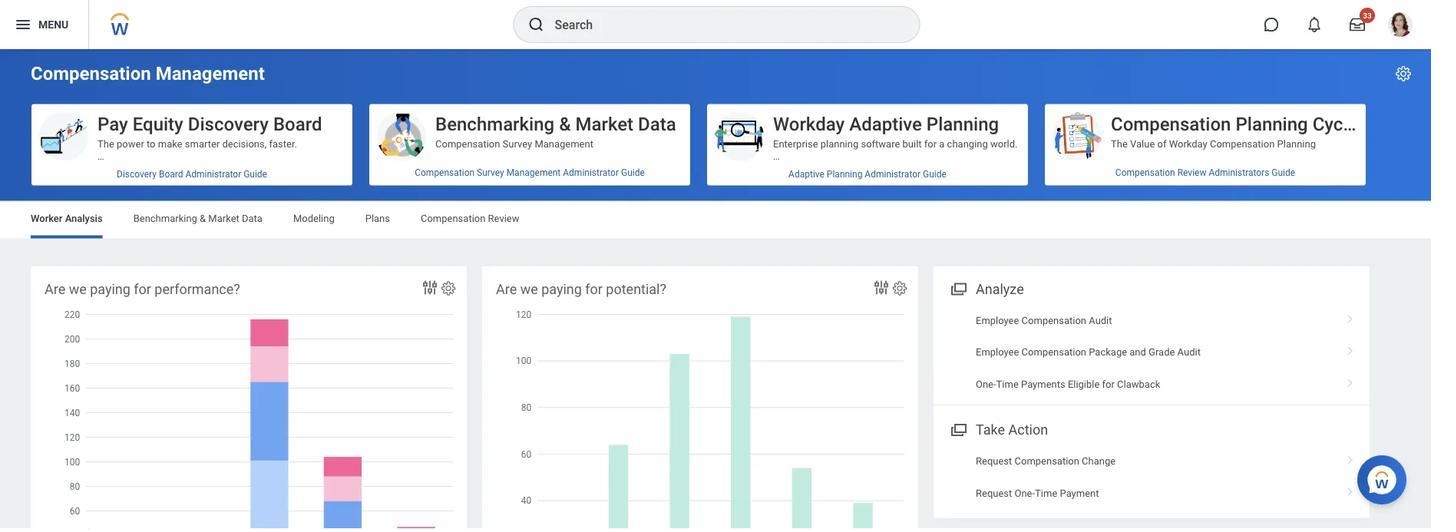 Task type: vqa. For each thing, say whether or not it's contained in the screenshot.
Workday Assistant region
no



Task type: locate. For each thing, give the bounding box(es) containing it.
configure and view chart data image
[[421, 278, 439, 297], [872, 278, 891, 297]]

paying up search
[[90, 281, 130, 297]]

they down boards
[[154, 469, 173, 481]]

value
[[1130, 138, 1155, 149]]

0 horizontal spatial paying
[[90, 281, 130, 297]]

0 horizontal spatial they
[[154, 469, 173, 481]]

1 we from the left
[[69, 281, 87, 297]]

sales planning
[[773, 445, 839, 456]]

0 vertical spatial the
[[171, 445, 185, 456]]

a inside data—you have tons of it, but how do you make sense of it? workday makes it easy to get a complete picture of your finances, people, and operations so you can make more informed decisions.
[[230, 187, 235, 198]]

1 vertical spatial benchmarking & market data
[[133, 213, 263, 224]]

we inside 'are we paying for potential?' element
[[520, 281, 538, 297]]

legacy
[[224, 359, 253, 370]]

1 horizontal spatial administrator
[[563, 167, 619, 178]]

audit
[[1089, 315, 1112, 326], [1178, 346, 1201, 358]]

chevron right image for take action
[[1341, 450, 1361, 465]]

a right get at the left top
[[230, 187, 235, 198]]

1 vertical spatial survey
[[477, 167, 504, 178]]

audit up package
[[1089, 315, 1112, 326]]

a left changing
[[939, 138, 945, 149]]

what
[[435, 162, 458, 174]]

review inside tab list
[[488, 213, 520, 224]]

one-time payments eligible for clawback
[[976, 378, 1161, 390]]

review right plan
[[1178, 167, 1207, 178]]

0 horizontal spatial one-
[[976, 378, 996, 390]]

tab list containing worker analysis
[[15, 202, 1416, 238]]

one- up take
[[976, 378, 996, 390]]

planning down planning
[[827, 169, 863, 179]]

make down equity
[[158, 138, 182, 149]]

you
[[263, 162, 279, 174], [278, 199, 294, 211]]

1 horizontal spatial are
[[496, 281, 517, 297]]

for inside list
[[1102, 378, 1115, 390]]

we for are we paying for performance?
[[69, 281, 87, 297]]

for up the use
[[176, 457, 188, 469]]

to left plan
[[1141, 162, 1150, 174]]

2 paying from the left
[[542, 281, 582, 297]]

one- down request compensation change
[[1015, 487, 1035, 499]]

language
[[230, 285, 271, 297]]

are inside 'are we paying for potential?' element
[[496, 281, 517, 297]]

0 vertical spatial review
[[1178, 167, 1207, 178]]

administrator inside the adaptive planning administrator guide link
[[865, 169, 921, 179]]

1 vertical spatial benchmarking
[[133, 213, 197, 224]]

discovery up 'decisions,'
[[188, 113, 269, 135]]

they down service.
[[270, 445, 288, 456]]

ability
[[1111, 162, 1139, 174]]

stories.
[[242, 310, 275, 321]]

benchmarking & market data up compensation survey management
[[435, 113, 676, 135]]

the down security
[[171, 445, 185, 456]]

worker analysis
[[31, 213, 103, 224]]

planning down cycle
[[1277, 138, 1316, 149]]

you right do
[[263, 162, 279, 174]]

of down the 'natural'
[[204, 297, 213, 309]]

employee for employee compensation package and grade audit
[[976, 346, 1019, 358]]

2 chevron right image from the top
[[1341, 373, 1361, 388]]

processing,
[[293, 273, 343, 284]]

2 vertical spatial chevron right image
[[1341, 482, 1361, 497]]

compensation up employee compensation package and grade audit
[[1022, 315, 1087, 326]]

board up faster.
[[273, 113, 322, 135]]

planning up administrators
[[1236, 113, 1308, 135]]

0 vertical spatial benchmarking
[[435, 113, 555, 135]]

adaptive down enterprise
[[789, 169, 825, 179]]

1 vertical spatial market
[[208, 213, 239, 224]]

informed
[[123, 211, 163, 223]]

one-
[[976, 378, 996, 390], [1015, 487, 1035, 499]]

can
[[296, 199, 312, 211]]

chevron right image inside employee compensation audit 'link'
[[1341, 309, 1361, 325]]

review for compensation review
[[488, 213, 520, 224]]

chevron right image
[[1341, 341, 1361, 356], [1341, 373, 1361, 388]]

make up 'modeling'
[[315, 199, 339, 211]]

changes
[[1205, 236, 1244, 248]]

your down "consistent"
[[119, 445, 139, 456]]

0 horizontal spatial the
[[98, 138, 114, 149]]

1 vertical spatial &
[[1174, 162, 1181, 174]]

for right built
[[924, 138, 937, 149]]

configure and view chart data image left configure are we paying for performance? icon
[[421, 278, 439, 297]]

audit right grade
[[1178, 346, 1201, 358]]

and left grade
[[1130, 346, 1146, 358]]

are we paying for performance? element
[[31, 266, 467, 529]]

package
[[1089, 346, 1127, 358]]

0 vertical spatial request
[[976, 455, 1012, 467]]

data
[[638, 113, 676, 135], [242, 213, 263, 224]]

of left it,
[[190, 162, 199, 174]]

sales
[[773, 445, 798, 456]]

2 list from the top
[[934, 445, 1370, 509]]

1 vertical spatial time
[[1035, 487, 1058, 499]]

how
[[228, 162, 247, 174]]

1 request from the top
[[976, 455, 1012, 467]]

Search Workday  search field
[[555, 8, 888, 41]]

0 horizontal spatial benchmarking & market data
[[133, 213, 263, 224]]

0 vertical spatial chevron right image
[[1341, 341, 1361, 356]]

configure and view chart data image left configure are we paying for potential? icon
[[872, 278, 891, 297]]

to up pattern
[[193, 261, 202, 272]]

0 vertical spatial data
[[216, 297, 235, 309]]

1 vertical spatial a
[[230, 187, 235, 198]]

1 configure and view chart data image from the left
[[421, 278, 439, 297]]

1 horizontal spatial the
[[1111, 138, 1128, 149]]

tons
[[168, 162, 187, 174]]

combines
[[138, 273, 182, 284]]

employee down "analyze"
[[976, 315, 1019, 326]]

request down take
[[976, 455, 1012, 467]]

core.
[[180, 334, 202, 346]]

survey right it
[[477, 167, 504, 178]]

to left manage
[[1155, 236, 1164, 248]]

search image
[[527, 15, 546, 34]]

0 horizontal spatial are
[[45, 281, 65, 297]]

they
[[270, 445, 288, 456], [154, 469, 173, 481]]

2 vertical spatial management
[[507, 167, 561, 178]]

strategy
[[1214, 162, 1250, 174]]

management down compensation survey management
[[507, 167, 561, 178]]

1 vertical spatial one-
[[1015, 487, 1035, 499]]

paying for potential?
[[542, 281, 582, 297]]

1 horizontal spatial paying
[[542, 281, 582, 297]]

enterprise planning software built for a changing world.
[[773, 138, 1018, 149]]

planning right sales
[[800, 445, 839, 456]]

menu button
[[0, 0, 88, 49]]

discovery board administrator guide link
[[31, 162, 352, 185]]

workday
[[773, 113, 845, 135], [1169, 138, 1208, 149], [98, 187, 136, 198], [98, 273, 136, 284]]

data down boards
[[139, 482, 159, 493]]

0 vertical spatial a
[[939, 138, 945, 149]]

1 vertical spatial you
[[278, 199, 294, 211]]

configure and view chart data image inside 'are we paying for potential?' element
[[872, 278, 891, 297]]

are left machine
[[45, 281, 65, 297]]

request down request compensation change
[[976, 487, 1012, 499]]

0 horizontal spatial data
[[242, 213, 263, 224]]

0 horizontal spatial market
[[208, 213, 239, 224]]

workday up machine
[[98, 273, 136, 284]]

analyze
[[976, 281, 1024, 297]]

list containing employee compensation audit
[[934, 305, 1370, 400]]

we
[[69, 281, 87, 297], [520, 281, 538, 297]]

1 horizontal spatial data
[[638, 113, 676, 135]]

complete
[[238, 187, 279, 198]]

discovery up makes
[[117, 169, 157, 179]]

administrator
[[563, 167, 619, 178], [185, 169, 241, 179], [865, 169, 921, 179]]

world.
[[991, 138, 1018, 149]]

0 horizontal spatial benchmarking
[[133, 213, 197, 224]]

model
[[193, 432, 221, 444]]

we left machine
[[69, 281, 87, 297]]

3 chevron right image from the top
[[1341, 482, 1361, 497]]

and inside list
[[1130, 346, 1146, 358]]

0 horizontal spatial configure and view chart data image
[[421, 278, 439, 297]]

guide
[[621, 167, 645, 178], [1272, 167, 1296, 178], [244, 169, 267, 179], [923, 169, 947, 179]]

compensation up request one-time payment on the bottom right
[[1015, 455, 1080, 467]]

time
[[996, 378, 1019, 390], [1035, 487, 1058, 499]]

1 are from the left
[[45, 281, 65, 297]]

main content
[[0, 49, 1431, 529]]

0 horizontal spatial board
[[159, 169, 183, 179]]

chevron right image inside employee compensation package and grade audit link
[[1341, 341, 1361, 356]]

2 vertical spatial data
[[139, 482, 159, 493]]

0 vertical spatial discovery
[[188, 113, 269, 135]]

are inside are we paying for performance? element
[[45, 281, 65, 297]]

for
[[924, 138, 937, 149], [134, 281, 151, 297], [585, 281, 603, 297], [1102, 378, 1115, 390], [223, 432, 236, 444], [176, 457, 188, 469]]

adaptive up software
[[849, 113, 922, 135]]

operations
[[215, 199, 262, 211]]

are we paying for potential? element
[[482, 266, 918, 529]]

chevron right image
[[1341, 309, 1361, 325], [1341, 450, 1361, 465], [1341, 482, 1361, 497]]

planning for compensation planning cycle
[[1236, 113, 1308, 135]]

1 vertical spatial make
[[282, 162, 306, 174]]

survey for compensation survey management
[[503, 138, 532, 149]]

power
[[117, 138, 144, 149]]

survey up compensation survey management administrator guide on the top of the page
[[503, 138, 532, 149]]

request for request compensation change
[[976, 455, 1012, 467]]

0 vertical spatial benchmarking & market data
[[435, 113, 676, 135]]

0 horizontal spatial make
[[158, 138, 182, 149]]

1 horizontal spatial configure and view chart data image
[[872, 278, 891, 297]]

benchmarking up compensation survey management
[[435, 113, 555, 135]]

1 vertical spatial audit
[[1178, 346, 1201, 358]]

inbox large image
[[1350, 17, 1365, 32]]

make up 'picture'
[[282, 162, 306, 174]]

generation
[[274, 285, 321, 297]]

planning for adaptive planning administrator guide
[[827, 169, 863, 179]]

request inside "link"
[[976, 455, 1012, 467]]

2 horizontal spatial make
[[315, 199, 339, 211]]

paying
[[90, 281, 130, 297], [542, 281, 582, 297]]

chevron right image inside the request compensation change "link"
[[1341, 450, 1361, 465]]

within
[[276, 457, 303, 469]]

compensation up pay
[[31, 63, 151, 84]]

1 horizontal spatial we
[[520, 281, 538, 297]]

1 vertical spatial they
[[154, 469, 173, 481]]

the value of workday compensation planning
[[1111, 138, 1316, 149]]

1 vertical spatial list
[[934, 445, 1370, 509]]

management up pay equity discovery board
[[156, 63, 265, 84]]

administrator inside discovery board administrator guide link
[[185, 169, 241, 179]]

give
[[98, 445, 117, 456]]

0 vertical spatial audit
[[1089, 315, 1112, 326]]

0 horizontal spatial a
[[230, 187, 235, 198]]

data inside a consistent security model for self-service. give your teams the granular reporting they need with discovery boards for ad hoc analysis, all within the applications they use every day. and count on your sensitive data remaining secure.
[[139, 482, 159, 493]]

audit inside 'link'
[[1089, 315, 1112, 326]]

everything—financial
[[139, 347, 230, 358]]

2 horizontal spatial administrator
[[865, 169, 921, 179]]

1 vertical spatial review
[[488, 213, 520, 224]]

configure this page image
[[1395, 65, 1413, 83]]

workday up enterprise
[[773, 113, 845, 135]]

0 horizontal spatial administrator
[[185, 169, 241, 179]]

0 horizontal spatial &
[[200, 213, 206, 224]]

tab list
[[15, 202, 1416, 238]]

2 vertical spatial &
[[200, 213, 206, 224]]

1 horizontal spatial review
[[1178, 167, 1207, 178]]

menu banner
[[0, 0, 1431, 49]]

cases
[[455, 457, 482, 469]]

0 vertical spatial they
[[270, 445, 288, 456]]

review down compensation survey management administrator guide link
[[488, 213, 520, 224]]

machine
[[98, 285, 136, 297]]

guide for compensation planning cycle
[[1272, 167, 1296, 178]]

benchmarking & market data down people,
[[133, 213, 263, 224]]

workday down it?
[[98, 187, 136, 198]]

1 vertical spatial chevron right image
[[1341, 450, 1361, 465]]

1 vertical spatial data
[[242, 213, 263, 224]]

0 vertical spatial chevron right image
[[1341, 309, 1361, 325]]

0 vertical spatial make
[[158, 138, 182, 149]]

0 vertical spatial list
[[934, 305, 1370, 400]]

planning
[[927, 113, 999, 135], [1236, 113, 1308, 135], [1277, 138, 1316, 149], [827, 169, 863, 179], [800, 445, 839, 456]]

0 vertical spatial time
[[996, 378, 1019, 390]]

compensation down what it is?
[[421, 213, 486, 224]]

compensation up compensation review
[[415, 167, 475, 178]]

pay equity discovery board
[[98, 113, 322, 135]]

0 vertical spatial market
[[576, 113, 634, 135]]

1 the from the left
[[98, 138, 114, 149]]

benchmarking down people,
[[133, 213, 197, 224]]

1 horizontal spatial board
[[273, 113, 322, 135]]

easy
[[179, 187, 199, 198]]

2 employee from the top
[[976, 346, 1019, 358]]

0 horizontal spatial we
[[69, 281, 87, 297]]

1 list from the top
[[934, 305, 1370, 400]]

0 horizontal spatial the
[[171, 445, 185, 456]]

1 horizontal spatial one-
[[1015, 487, 1035, 499]]

are right business
[[496, 281, 517, 297]]

more
[[98, 211, 121, 223]]

chevron right image inside one-time payments eligible for clawback link
[[1341, 373, 1361, 388]]

a right more—into
[[334, 371, 339, 383]]

1 horizontal spatial the
[[305, 457, 320, 469]]

1 chevron right image from the top
[[1341, 341, 1361, 356]]

natural
[[197, 285, 228, 297]]

1 horizontal spatial time
[[1035, 487, 1058, 499]]

and left execute
[[1246, 236, 1263, 248]]

security
[[155, 432, 190, 444]]

paying right benefits on the left bottom
[[542, 281, 582, 297]]

your inside augmented analytics to answer your questions. workday combines pattern detection, graph processing, machine learning, and natural language generation to search through millions of data points, and surface insights in simple-to-understand stories.
[[239, 261, 259, 272]]

2 horizontal spatial &
[[1174, 162, 1181, 174]]

1 chevron right image from the top
[[1341, 309, 1361, 325]]

0 vertical spatial one-
[[976, 378, 996, 390]]

2 we from the left
[[520, 281, 538, 297]]

use
[[435, 457, 452, 469]]

administrator inside compensation survey management administrator guide link
[[563, 167, 619, 178]]

employee compensation package and grade audit link
[[934, 336, 1370, 368]]

2 vertical spatial a
[[334, 371, 339, 383]]

to left get at the left top
[[202, 187, 211, 198]]

you right so at the left of the page
[[278, 199, 294, 211]]

administrators
[[1209, 167, 1270, 178]]

data up understand
[[216, 297, 235, 309]]

2 chevron right image from the top
[[1341, 450, 1361, 465]]

2 the from the left
[[1111, 138, 1128, 149]]

are for are we paying for potential?
[[496, 281, 517, 297]]

compensation survey management administrator guide
[[415, 167, 645, 178]]

a inside 'an intelligent data core. we bring everything—financial and workforce transactions, third-party and legacy application data, budgets and plans, peer benchmarks, and more—into a single system.'
[[334, 371, 339, 383]]

detection,
[[219, 273, 262, 284]]

time left payments
[[996, 378, 1019, 390]]

1 vertical spatial discovery
[[117, 169, 157, 179]]

and up system.
[[136, 371, 153, 383]]

1 vertical spatial management
[[535, 138, 594, 149]]

1 employee from the top
[[976, 315, 1019, 326]]

list containing request compensation change
[[934, 445, 1370, 509]]

list for analyze
[[934, 305, 1370, 400]]

0 vertical spatial survey
[[503, 138, 532, 149]]

millions
[[167, 297, 201, 309]]

for right eligible
[[1102, 378, 1115, 390]]

0 vertical spatial adaptive
[[849, 113, 922, 135]]

sense
[[308, 162, 335, 174]]

0 vertical spatial employee
[[976, 315, 1019, 326]]

chevron right image for one-time payments eligible for clawback
[[1341, 373, 1361, 388]]

time down request compensation change
[[1035, 487, 1058, 499]]

0 horizontal spatial adaptive
[[789, 169, 825, 179]]

1 vertical spatial chevron right image
[[1341, 373, 1361, 388]]

the left value
[[1111, 138, 1128, 149]]

your up "detection,"
[[239, 261, 259, 272]]

2 configure and view chart data image from the left
[[872, 278, 891, 297]]

we inside are we paying for performance? element
[[69, 281, 87, 297]]

employee down employee compensation audit
[[976, 346, 1019, 358]]

your up more
[[98, 199, 117, 211]]

0 horizontal spatial discovery
[[117, 169, 157, 179]]

request one-time payment link
[[934, 477, 1370, 509]]

to down 'processing,'
[[323, 285, 332, 297]]

2 are from the left
[[496, 281, 517, 297]]

reporting
[[227, 445, 267, 456]]

1 horizontal spatial &
[[559, 113, 571, 135]]

1 vertical spatial request
[[976, 487, 1012, 499]]

1 horizontal spatial market
[[576, 113, 634, 135]]

2 request from the top
[[976, 487, 1012, 499]]

configure and view chart data image inside are we paying for performance? element
[[421, 278, 439, 297]]

management up compensation survey management administrator guide on the top of the page
[[535, 138, 594, 149]]

2 vertical spatial make
[[315, 199, 339, 211]]

board
[[273, 113, 322, 135], [159, 169, 183, 179]]

a consistent security model for self-service. give your teams the granular reporting they need with discovery boards for ad hoc analysis, all within the applications they use every day. and count on your sensitive data remaining secure.
[[98, 432, 334, 493]]

1 vertical spatial board
[[159, 169, 183, 179]]

and down easy
[[196, 199, 212, 211]]

data up everything—financial
[[158, 334, 178, 346]]

board up it
[[159, 169, 183, 179]]

configure are we paying for performance? image
[[440, 280, 457, 297]]

compensation up value
[[1111, 113, 1231, 135]]

1 horizontal spatial a
[[334, 371, 339, 383]]

the for pay equity discovery board
[[98, 138, 114, 149]]

the
[[98, 138, 114, 149], [1111, 138, 1128, 149]]

third-
[[157, 359, 180, 370]]

the down need
[[305, 457, 320, 469]]

employee inside 'link'
[[976, 315, 1019, 326]]

0 vertical spatial board
[[273, 113, 322, 135]]

finances,
[[119, 199, 159, 211]]

1 paying from the left
[[90, 281, 130, 297]]

execute
[[1265, 236, 1300, 248]]

single
[[98, 383, 124, 395]]

what it is?
[[435, 162, 482, 174]]

we right benefits on the left bottom
[[520, 281, 538, 297]]

list
[[934, 305, 1370, 400], [934, 445, 1370, 509]]

1 vertical spatial data
[[158, 334, 178, 346]]

planning for sales planning
[[800, 445, 839, 456]]

1 vertical spatial employee
[[976, 346, 1019, 358]]

compensation down value
[[1116, 167, 1175, 178]]



Task type: describe. For each thing, give the bounding box(es) containing it.
count
[[260, 469, 285, 481]]

survey for compensation survey management administrator guide
[[477, 167, 504, 178]]

workday inside data—you have tons of it, but how do you make sense of it? workday makes it easy to get a complete picture of your finances, people, and operations so you can make more informed decisions.
[[98, 187, 136, 198]]

picture
[[282, 187, 312, 198]]

and down application
[[265, 371, 282, 383]]

chevron right image inside request one-time payment link
[[1341, 482, 1361, 497]]

have
[[144, 162, 165, 174]]

with
[[315, 445, 334, 456]]

0 vertical spatial data
[[638, 113, 676, 135]]

it?
[[109, 175, 120, 186]]

& inside tab list
[[200, 213, 206, 224]]

workforce
[[252, 347, 296, 358]]

worker
[[31, 213, 63, 224]]

granular
[[188, 445, 224, 456]]

chevron right image for analyze
[[1341, 309, 1361, 325]]

need
[[291, 445, 312, 456]]

and up the millions
[[178, 285, 195, 297]]

adaptive planning administrator guide
[[789, 169, 947, 179]]

employee compensation audit
[[976, 315, 1112, 326]]

more—into
[[284, 371, 332, 383]]

1 vertical spatial adaptive
[[789, 169, 825, 179]]

applications
[[98, 469, 152, 481]]

insights
[[98, 310, 133, 321]]

are for are we paying for performance?
[[45, 281, 65, 297]]

configure and view chart data image for are we paying for potential?
[[872, 278, 891, 297]]

and up "legacy"
[[232, 347, 249, 358]]

employee compensation audit link
[[934, 305, 1370, 336]]

ad
[[191, 457, 202, 469]]

data inside augmented analytics to answer your questions. workday combines pattern detection, graph processing, machine learning, and natural language generation to search through millions of data points, and surface insights in simple-to-understand stories.
[[216, 297, 235, 309]]

benefits
[[478, 285, 515, 297]]

data inside tab list
[[242, 213, 263, 224]]

guide for pay equity discovery board
[[244, 169, 267, 179]]

cycle
[[1313, 113, 1358, 135]]

built
[[903, 138, 922, 149]]

administrator for pay equity discovery board
[[185, 169, 241, 179]]

0 horizontal spatial time
[[996, 378, 1019, 390]]

faster.
[[269, 138, 297, 149]]

compensation inside "link"
[[1015, 455, 1080, 467]]

an intelligent data core. we bring everything—financial and workforce transactions, third-party and legacy application data, budgets and plans, peer benchmarks, and more—into a single system.
[[98, 334, 339, 395]]

to inside data—you have tons of it, but how do you make sense of it? workday makes it easy to get a complete picture of your finances, people, and operations so you can make more informed decisions.
[[202, 187, 211, 198]]

transactions,
[[98, 359, 155, 370]]

menu group image
[[948, 278, 968, 298]]

guide for workday adaptive planning
[[923, 169, 947, 179]]

plans,
[[155, 371, 181, 383]]

configure are we paying for potential? image
[[892, 280, 908, 297]]

all
[[264, 457, 274, 469]]

intelligent
[[112, 334, 155, 346]]

plan
[[1152, 162, 1172, 174]]

pattern
[[185, 273, 216, 284]]

teams
[[141, 445, 169, 456]]

bring
[[114, 347, 137, 358]]

compensation down employee compensation audit
[[1022, 346, 1087, 358]]

compensation up it
[[435, 138, 500, 149]]

chevron right image for employee compensation package and grade audit
[[1341, 341, 1361, 356]]

benchmarking & market data inside tab list
[[133, 213, 263, 224]]

workday inside augmented analytics to answer your questions. workday combines pattern detection, graph processing, machine learning, and natural language generation to search through millions of data points, and surface insights in simple-to-understand stories.
[[98, 273, 136, 284]]

for left potential?
[[585, 281, 603, 297]]

we for are we paying for potential?
[[520, 281, 538, 297]]

payment
[[1060, 487, 1099, 499]]

understand
[[189, 310, 240, 321]]

workday adaptive planning
[[773, 113, 999, 135]]

2 horizontal spatial a
[[939, 138, 945, 149]]

and right party
[[205, 359, 222, 370]]

paying for performance?
[[90, 281, 130, 297]]

compensation management
[[31, 63, 265, 84]]

are we paying for performance?
[[45, 281, 240, 297]]

data inside 'an intelligent data core. we bring everything—financial and workforce transactions, third-party and legacy application data, budgets and plans, peer benchmarks, and more—into a single system.'
[[158, 334, 178, 346]]

augmented analytics to answer your questions. workday combines pattern detection, graph processing, machine learning, and natural language generation to search through millions of data points, and surface insights in simple-to-understand stories.
[[98, 261, 343, 321]]

compensation down compensation planning cycle
[[1210, 138, 1275, 149]]

compensation survey management administrator guide link
[[369, 161, 690, 184]]

0 vertical spatial management
[[156, 63, 265, 84]]

and down generation
[[270, 297, 286, 309]]

list for take action
[[934, 445, 1370, 509]]

workday up the ability to plan & define strategy
[[1169, 138, 1208, 149]]

makes
[[138, 187, 168, 198]]

boards
[[142, 457, 173, 469]]

we
[[98, 347, 112, 358]]

hoc
[[204, 457, 221, 469]]

analysis,
[[223, 457, 261, 469]]

profile logan mcneil image
[[1388, 12, 1413, 40]]

notifications large image
[[1307, 17, 1322, 32]]

eligible
[[1068, 378, 1100, 390]]

compensation inside tab list
[[421, 213, 486, 224]]

peer
[[184, 371, 203, 383]]

sensitive
[[98, 482, 137, 493]]

of right 'picture'
[[315, 187, 324, 198]]

menu group image
[[948, 418, 968, 439]]

to right power
[[147, 138, 156, 149]]

take
[[976, 422, 1005, 438]]

of left it?
[[98, 175, 107, 186]]

ability to plan & define strategy
[[1111, 162, 1250, 174]]

grade
[[1149, 346, 1175, 358]]

1 horizontal spatial benchmarking
[[435, 113, 555, 135]]

system.
[[126, 383, 161, 395]]

benchmarks,
[[206, 371, 262, 383]]

in
[[135, 310, 143, 321]]

and inside data—you have tons of it, but how do you make sense of it? workday makes it easy to get a complete picture of your finances, people, and operations so you can make more informed decisions.
[[196, 199, 212, 211]]

plans
[[365, 213, 390, 224]]

0 vertical spatial you
[[263, 162, 279, 174]]

1 horizontal spatial make
[[282, 162, 306, 174]]

request compensation change link
[[934, 445, 1370, 477]]

1 horizontal spatial adaptive
[[849, 113, 922, 135]]

a
[[98, 432, 104, 444]]

modeling
[[293, 213, 335, 224]]

self-
[[238, 432, 257, 444]]

payments
[[1021, 378, 1066, 390]]

main content containing compensation management
[[0, 49, 1431, 529]]

review for compensation review administrators guide
[[1178, 167, 1207, 178]]

consistent
[[107, 432, 153, 444]]

1 horizontal spatial discovery
[[188, 113, 269, 135]]

management for compensation survey management administrator guide
[[507, 167, 561, 178]]

employee for employee compensation audit
[[976, 315, 1019, 326]]

compensation survey management
[[435, 138, 594, 149]]

learning,
[[138, 285, 176, 297]]

the for compensation planning cycle
[[1111, 138, 1128, 149]]

for left self-
[[223, 432, 236, 444]]

analytics
[[151, 261, 191, 272]]

software
[[861, 138, 900, 149]]

your right on
[[301, 469, 321, 481]]

it
[[170, 187, 176, 198]]

compensation inside 'link'
[[1022, 315, 1087, 326]]

of right value
[[1158, 138, 1167, 149]]

remaining
[[161, 482, 206, 493]]

administrator for workday adaptive planning
[[865, 169, 921, 179]]

quickly
[[1303, 236, 1335, 248]]

1 horizontal spatial they
[[270, 445, 288, 456]]

business benefits
[[435, 285, 515, 297]]

enterprise
[[773, 138, 818, 149]]

configure and view chart data image for are we paying for performance?
[[421, 278, 439, 297]]

33 button
[[1341, 8, 1375, 41]]

of inside augmented analytics to answer your questions. workday combines pattern detection, graph processing, machine learning, and natural language generation to search through millions of data points, and surface insights in simple-to-understand stories.
[[204, 297, 213, 309]]

surface
[[289, 297, 322, 309]]

it,
[[201, 162, 209, 174]]

0 vertical spatial &
[[559, 113, 571, 135]]

request compensation change
[[976, 455, 1116, 467]]

request for request one-time payment
[[976, 487, 1012, 499]]

but
[[211, 162, 226, 174]]

1 horizontal spatial audit
[[1178, 346, 1201, 358]]

justify image
[[14, 15, 32, 34]]

management for compensation survey management
[[535, 138, 594, 149]]

33
[[1363, 11, 1372, 20]]

your inside data—you have tons of it, but how do you make sense of it? workday makes it easy to get a complete picture of your finances, people, and operations so you can make more informed decisions.
[[98, 199, 117, 211]]

party
[[180, 359, 203, 370]]

action
[[1009, 422, 1048, 438]]

for up through
[[134, 281, 151, 297]]

data,
[[307, 359, 329, 370]]

manage
[[1166, 236, 1202, 248]]

planning up changing
[[927, 113, 999, 135]]

flexibility to manage changes and execute quickly
[[1111, 236, 1335, 248]]

1 horizontal spatial benchmarking & market data
[[435, 113, 676, 135]]



